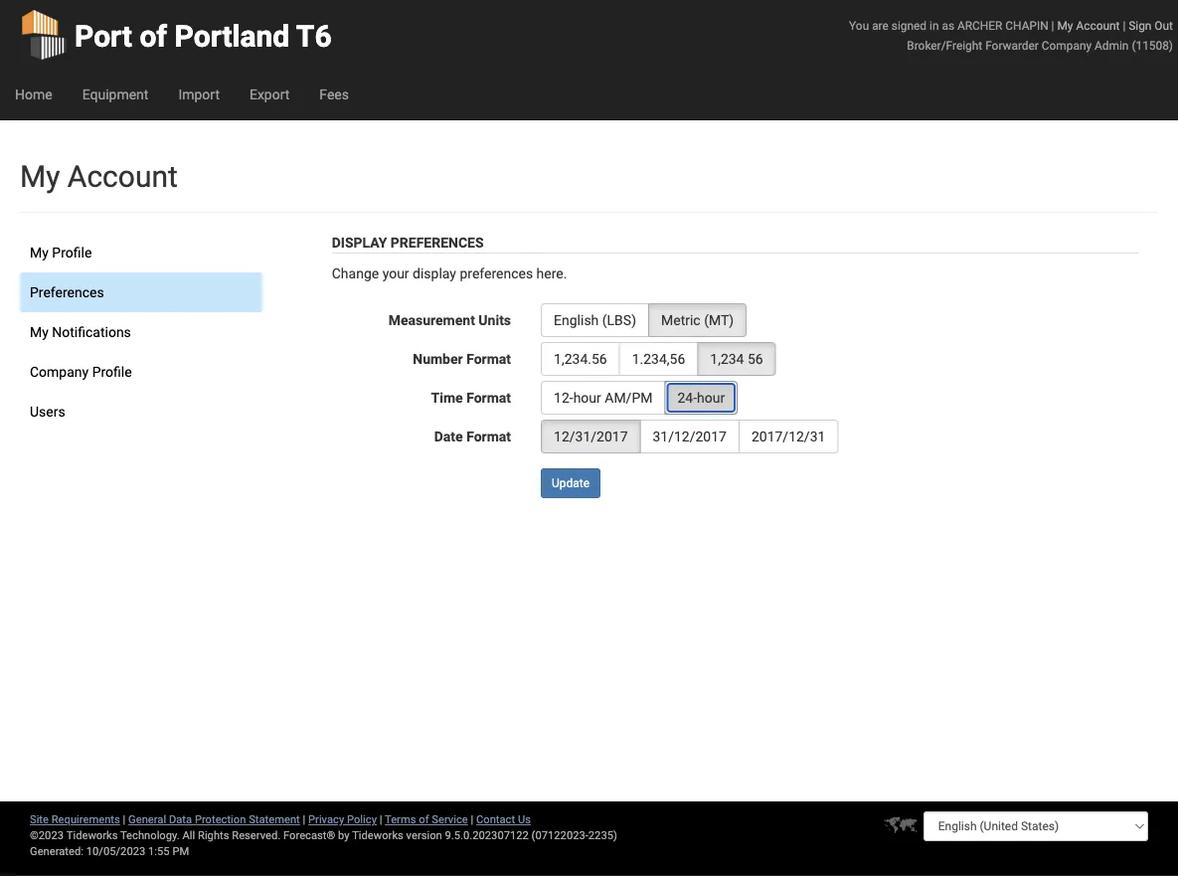 Task type: vqa. For each thing, say whether or not it's contained in the screenshot.
2017/12/31
yes



Task type: describe. For each thing, give the bounding box(es) containing it.
(lbs)
[[603, 312, 637, 328]]

export button
[[235, 70, 305, 119]]

rights
[[198, 829, 229, 842]]

measurement units
[[389, 312, 511, 328]]

privacy
[[308, 813, 344, 826]]

1 vertical spatial preferences
[[30, 284, 104, 300]]

12-hour am/pm
[[554, 389, 653, 406]]

10/05/2023
[[86, 845, 146, 858]]

hour for 24-
[[697, 389, 725, 406]]

technology.
[[120, 829, 180, 842]]

12/31/2017
[[554, 428, 628, 445]]

my for my account
[[20, 159, 60, 194]]

home
[[15, 86, 52, 102]]

format for number format
[[467, 351, 511, 367]]

sign out link
[[1129, 18, 1174, 32]]

update button
[[541, 469, 601, 498]]

contact
[[477, 813, 515, 826]]

account inside you are signed in as archer chapin | my account | sign out broker/freight forwarder company admin (11508)
[[1077, 18, 1121, 32]]

sign
[[1129, 18, 1152, 32]]

| up 9.5.0.202307122
[[471, 813, 474, 826]]

my notifications
[[30, 324, 131, 340]]

english
[[554, 312, 599, 328]]

my account link
[[1058, 18, 1121, 32]]

site requirements | general data protection statement | privacy policy | terms of service | contact us ©2023 tideworks technology. all rights reserved. forecast® by tideworks version 9.5.0.202307122 (07122023-2235) generated: 10/05/2023 1:55 pm
[[30, 813, 618, 858]]

users
[[30, 403, 65, 420]]

statement
[[249, 813, 300, 826]]

fees button
[[305, 70, 364, 119]]

signed
[[892, 18, 927, 32]]

company inside you are signed in as archer chapin | my account | sign out broker/freight forwarder company admin (11508)
[[1042, 38, 1092, 52]]

of inside site requirements | general data protection statement | privacy policy | terms of service | contact us ©2023 tideworks technology. all rights reserved. forecast® by tideworks version 9.5.0.202307122 (07122023-2235) generated: 10/05/2023 1:55 pm
[[419, 813, 429, 826]]

archer
[[958, 18, 1003, 32]]

terms of service link
[[385, 813, 468, 826]]

version
[[406, 829, 442, 842]]

1,234 56
[[711, 351, 764, 367]]

©2023 tideworks
[[30, 829, 118, 842]]

tideworks
[[352, 829, 404, 842]]

metric (mt)
[[662, 312, 734, 328]]

port of portland t6
[[75, 18, 332, 54]]

0 vertical spatial preferences
[[391, 234, 484, 251]]

0 horizontal spatial account
[[67, 159, 178, 194]]

time format
[[431, 389, 511, 406]]

format for date format
[[467, 428, 511, 445]]

general
[[128, 813, 166, 826]]

forecast®
[[284, 829, 336, 842]]

you are signed in as archer chapin | my account | sign out broker/freight forwarder company admin (11508)
[[850, 18, 1174, 52]]

terms
[[385, 813, 416, 826]]

12-
[[554, 389, 574, 406]]

date format
[[435, 428, 511, 445]]

here.
[[537, 265, 568, 282]]

change your display preferences here.
[[332, 265, 568, 282]]

number
[[413, 351, 463, 367]]

(07122023-
[[532, 829, 589, 842]]

port
[[75, 18, 132, 54]]

data
[[169, 813, 192, 826]]

fees
[[320, 86, 349, 102]]

1:55
[[148, 845, 170, 858]]

are
[[873, 18, 889, 32]]

number format
[[413, 351, 511, 367]]

generated:
[[30, 845, 84, 858]]

forwarder
[[986, 38, 1040, 52]]

display preferences
[[332, 234, 484, 251]]

notifications
[[52, 324, 131, 340]]

chapin
[[1006, 18, 1049, 32]]

2235)
[[589, 829, 618, 842]]

my for my profile
[[30, 244, 49, 261]]

by
[[338, 829, 350, 842]]

home button
[[0, 70, 67, 119]]

equipment
[[82, 86, 149, 102]]

profile for my profile
[[52, 244, 92, 261]]



Task type: locate. For each thing, give the bounding box(es) containing it.
1 vertical spatial of
[[419, 813, 429, 826]]

time
[[431, 389, 463, 406]]

account down "equipment" dropdown button
[[67, 159, 178, 194]]

service
[[432, 813, 468, 826]]

2 format from the top
[[467, 389, 511, 406]]

you
[[850, 18, 870, 32]]

profile for company profile
[[92, 364, 132, 380]]

reserved.
[[232, 829, 281, 842]]

format
[[467, 351, 511, 367], [467, 389, 511, 406], [467, 428, 511, 445]]

portland
[[175, 18, 290, 54]]

all
[[183, 829, 195, 842]]

hour for 12-
[[574, 389, 602, 406]]

0 horizontal spatial of
[[140, 18, 167, 54]]

| up tideworks
[[380, 813, 382, 826]]

requirements
[[51, 813, 120, 826]]

1.234,56
[[632, 351, 686, 367]]

t6
[[296, 18, 332, 54]]

change
[[332, 265, 379, 282]]

my for my notifications
[[30, 324, 49, 340]]

1 horizontal spatial preferences
[[391, 234, 484, 251]]

2 hour from the left
[[697, 389, 725, 406]]

1 horizontal spatial account
[[1077, 18, 1121, 32]]

display
[[413, 265, 457, 282]]

of up 'version' at the left bottom of the page
[[419, 813, 429, 826]]

1 format from the top
[[467, 351, 511, 367]]

broker/freight
[[908, 38, 983, 52]]

general data protection statement link
[[128, 813, 300, 826]]

0 horizontal spatial preferences
[[30, 284, 104, 300]]

port of portland t6 link
[[20, 0, 332, 70]]

preferences
[[460, 265, 533, 282]]

format down units
[[467, 351, 511, 367]]

account
[[1077, 18, 1121, 32], [67, 159, 178, 194]]

display
[[332, 234, 387, 251]]

profile
[[52, 244, 92, 261], [92, 364, 132, 380]]

us
[[518, 813, 531, 826]]

1,234.56
[[554, 351, 608, 367]]

(11508)
[[1133, 38, 1174, 52]]

metric
[[662, 312, 701, 328]]

in
[[930, 18, 940, 32]]

| up the forecast®
[[303, 813, 306, 826]]

equipment button
[[67, 70, 164, 119]]

account up admin
[[1077, 18, 1121, 32]]

0 horizontal spatial hour
[[574, 389, 602, 406]]

9.5.0.202307122
[[445, 829, 529, 842]]

1 vertical spatial company
[[30, 364, 89, 380]]

hour up 12/31/2017
[[574, 389, 602, 406]]

site
[[30, 813, 49, 826]]

export
[[250, 86, 290, 102]]

0 vertical spatial account
[[1077, 18, 1121, 32]]

format right time
[[467, 389, 511, 406]]

import
[[178, 86, 220, 102]]

2 vertical spatial format
[[467, 428, 511, 445]]

24-
[[678, 389, 697, 406]]

0 vertical spatial of
[[140, 18, 167, 54]]

2017/12/31
[[752, 428, 826, 445]]

protection
[[195, 813, 246, 826]]

policy
[[347, 813, 377, 826]]

company up users
[[30, 364, 89, 380]]

my right chapin at the top right of the page
[[1058, 18, 1074, 32]]

profile up my notifications
[[52, 244, 92, 261]]

31/12/2017
[[653, 428, 727, 445]]

your
[[383, 265, 409, 282]]

preferences down "my profile" in the left of the page
[[30, 284, 104, 300]]

1 horizontal spatial hour
[[697, 389, 725, 406]]

format right 'date'
[[467, 428, 511, 445]]

my up my notifications
[[30, 244, 49, 261]]

contact us link
[[477, 813, 531, 826]]

1 vertical spatial profile
[[92, 364, 132, 380]]

24-hour
[[678, 389, 725, 406]]

0 vertical spatial profile
[[52, 244, 92, 261]]

am/pm
[[605, 389, 653, 406]]

hour
[[574, 389, 602, 406], [697, 389, 725, 406]]

units
[[479, 312, 511, 328]]

of right port
[[140, 18, 167, 54]]

english (lbs)
[[554, 312, 637, 328]]

pm
[[173, 845, 189, 858]]

preferences up display
[[391, 234, 484, 251]]

my profile
[[30, 244, 92, 261]]

| right chapin at the top right of the page
[[1052, 18, 1055, 32]]

as
[[943, 18, 955, 32]]

1,234
[[711, 351, 745, 367]]

1 vertical spatial account
[[67, 159, 178, 194]]

my inside you are signed in as archer chapin | my account | sign out broker/freight forwarder company admin (11508)
[[1058, 18, 1074, 32]]

site requirements link
[[30, 813, 120, 826]]

company
[[1042, 38, 1092, 52], [30, 364, 89, 380]]

56
[[748, 351, 764, 367]]

my account
[[20, 159, 178, 194]]

company down my account link
[[1042, 38, 1092, 52]]

measurement
[[389, 312, 475, 328]]

1 hour from the left
[[574, 389, 602, 406]]

update
[[552, 477, 590, 490]]

my up "my profile" in the left of the page
[[20, 159, 60, 194]]

|
[[1052, 18, 1055, 32], [1124, 18, 1126, 32], [123, 813, 126, 826], [303, 813, 306, 826], [380, 813, 382, 826], [471, 813, 474, 826]]

1 vertical spatial format
[[467, 389, 511, 406]]

of inside port of portland t6 link
[[140, 18, 167, 54]]

import button
[[164, 70, 235, 119]]

admin
[[1095, 38, 1130, 52]]

1 horizontal spatial of
[[419, 813, 429, 826]]

profile down notifications
[[92, 364, 132, 380]]

0 vertical spatial company
[[1042, 38, 1092, 52]]

hour down 1,234
[[697, 389, 725, 406]]

my left notifications
[[30, 324, 49, 340]]

out
[[1155, 18, 1174, 32]]

| left sign
[[1124, 18, 1126, 32]]

| left "general"
[[123, 813, 126, 826]]

0 horizontal spatial company
[[30, 364, 89, 380]]

3 format from the top
[[467, 428, 511, 445]]

privacy policy link
[[308, 813, 377, 826]]

format for time format
[[467, 389, 511, 406]]

1 horizontal spatial company
[[1042, 38, 1092, 52]]

0 vertical spatial format
[[467, 351, 511, 367]]

date
[[435, 428, 463, 445]]

(mt)
[[704, 312, 734, 328]]

company profile
[[30, 364, 132, 380]]



